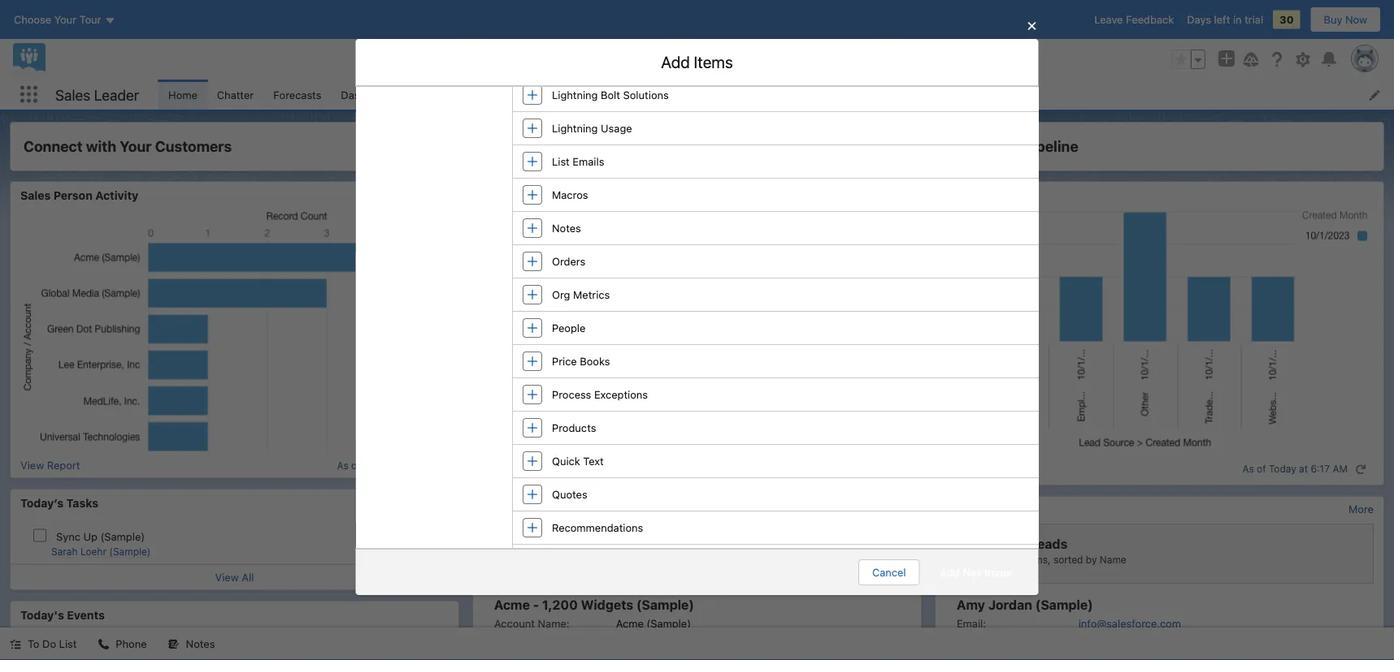 Task type: vqa. For each thing, say whether or not it's contained in the screenshot.
new associated with New Opportunity
no



Task type: locate. For each thing, give the bounding box(es) containing it.
add items
[[661, 52, 733, 72]]

navigation up rename
[[717, 124, 793, 143]]

view left all
[[215, 572, 239, 584]]

1 horizontal spatial report
[[510, 460, 543, 472]]

amy
[[957, 598, 985, 613]]

view for manage & close deals
[[483, 460, 507, 472]]

0 horizontal spatial view report
[[20, 460, 80, 472]]

0 vertical spatial lightning
[[552, 89, 598, 101]]

add left nav
[[940, 567, 960, 579]]

added.
[[899, 168, 933, 180]]

6389
[[1141, 630, 1168, 642]]

sarah loehr (sample) link
[[51, 547, 151, 559]]

30
[[1280, 13, 1294, 26]]

2 more from the left
[[1349, 504, 1374, 516]]

1 vertical spatial items
[[797, 124, 836, 143]]

more
[[886, 504, 911, 516], [1349, 504, 1374, 516]]

view report left quick
[[483, 460, 543, 472]]

1 horizontal spatial acme
[[616, 618, 644, 630]]

0 horizontal spatial items
[[694, 52, 733, 72]]

sales up the connect
[[55, 86, 90, 103]]

view report link
[[20, 460, 80, 472], [483, 460, 543, 479]]

view right to
[[483, 460, 507, 472]]

leave
[[1094, 13, 1123, 26]]

(sample) up "sarah loehr (sample)" link
[[100, 531, 145, 543]]

1 horizontal spatial view report link
[[483, 460, 543, 479]]

of
[[351, 460, 361, 472], [1257, 464, 1266, 475]]

2 more link from the left
[[1349, 504, 1374, 516]]

text default image left phone
[[98, 639, 109, 651]]

0 horizontal spatial leads
[[965, 504, 998, 517]]

leader down the opportunities list item
[[631, 124, 681, 143]]

lightning for lightning bolt solutions
[[552, 89, 598, 101]]

home
[[168, 89, 197, 101]]

sales person activity
[[20, 189, 138, 202]]

acme
[[494, 598, 530, 613], [616, 618, 644, 630]]

add inside button
[[940, 567, 960, 579]]

team pipeline
[[483, 189, 561, 202]]

acme up account
[[494, 598, 530, 613]]

&
[[545, 138, 556, 155]]

navigation left to
[[393, 454, 445, 466]]

0 vertical spatial my opportunities
[[483, 504, 580, 517]]

leave feedback
[[1094, 13, 1174, 26]]

items,
[[688, 168, 718, 180], [1023, 555, 1051, 566]]

0 vertical spatial acme
[[494, 598, 530, 613]]

activity
[[95, 189, 138, 202]]

0 vertical spatial my opportunities link
[[483, 504, 580, 518]]

2 view report link from the left
[[483, 460, 543, 479]]

(800)
[[1086, 630, 1114, 642]]

text default image left to on the bottom
[[10, 639, 21, 651]]

2 lightning from the top
[[552, 122, 598, 135]]

0 horizontal spatial close
[[494, 630, 522, 642]]

leads inside the my leads 2+ items, sorted by name
[[1030, 537, 1068, 552]]

my leads 2+ items, sorted by name
[[1008, 537, 1127, 566]]

rename
[[742, 168, 779, 180]]

1 vertical spatial leads
[[1030, 537, 1068, 552]]

0 vertical spatial list
[[552, 156, 569, 168]]

0 horizontal spatial more
[[886, 504, 911, 516]]

exceptions
[[594, 389, 648, 401]]

report left quick
[[510, 460, 543, 472]]

list right the do
[[59, 639, 77, 651]]

your right 'with' at left top
[[120, 138, 152, 155]]

view report link for manage & close deals
[[483, 460, 543, 479]]

close up the 'list emails'
[[559, 138, 598, 155]]

today's tasks
[[20, 497, 98, 510]]

loehr
[[80, 547, 106, 558]]

personalize
[[461, 168, 518, 180]]

(sample) down sync up (sample) link
[[109, 547, 151, 558]]

build your pipeline
[[949, 138, 1079, 155]]

do
[[42, 639, 56, 651]]

items, right 2+ at the bottom
[[1023, 555, 1051, 566]]

1 vertical spatial notes
[[186, 639, 215, 651]]

1 view report link from the left
[[20, 460, 80, 472]]

1 horizontal spatial list
[[552, 156, 569, 168]]

app.
[[622, 168, 643, 180]]

1 vertical spatial my opportunities
[[545, 537, 655, 552]]

view up today's
[[20, 460, 44, 472]]

2 view report from the left
[[483, 460, 543, 472]]

list
[[552, 156, 569, 168], [59, 639, 77, 651]]

with
[[86, 138, 116, 155]]

1 vertical spatial opportunities
[[503, 504, 580, 517]]

process
[[552, 389, 591, 401]]

0 horizontal spatial add
[[661, 52, 690, 72]]

report for connect
[[47, 460, 80, 472]]

nav
[[545, 168, 562, 180]]

my opportunities down quotes
[[483, 504, 580, 517]]

0 vertical spatial opportunities
[[606, 89, 674, 101]]

0 vertical spatial navigation
[[717, 124, 793, 143]]

pipeline
[[1023, 138, 1079, 155], [516, 189, 561, 202]]

customers
[[155, 138, 232, 155]]

lightning up manage & close deals
[[552, 122, 598, 135]]

text default image for to do list
[[10, 639, 21, 651]]

(sample) down acme - 1,200 widgets (sample)
[[647, 618, 691, 630]]

manage
[[486, 138, 542, 155]]

1 vertical spatial items,
[[1023, 555, 1051, 566]]

1 horizontal spatial view report
[[483, 460, 543, 472]]

0 horizontal spatial notes
[[186, 639, 215, 651]]

leader up connect with your customers
[[94, 86, 139, 103]]

items down 2+ at the bottom
[[985, 567, 1012, 579]]

view report link up today's
[[20, 460, 80, 472]]

1 vertical spatial acme
[[616, 618, 644, 630]]

cancel button
[[858, 560, 920, 586]]

items up the opportunities list item
[[694, 52, 733, 72]]

1 horizontal spatial pipeline
[[1023, 138, 1079, 155]]

view report up today's
[[20, 460, 80, 472]]

1 lightning from the top
[[552, 89, 598, 101]]

accounts
[[520, 89, 566, 101]]

1 horizontal spatial your
[[988, 138, 1020, 155]]

my right the show more my opportunities records element
[[945, 504, 962, 517]]

as of today at 6:​17 am
[[337, 460, 442, 472], [1243, 464, 1348, 475]]

1 horizontal spatial more link
[[1349, 504, 1374, 516]]

0 vertical spatial items
[[694, 52, 733, 72]]

1 horizontal spatial close
[[559, 138, 598, 155]]

list box
[[356, 252, 1039, 441]]

sales
[[55, 86, 90, 103], [589, 124, 628, 143], [20, 189, 51, 202]]

name:
[[538, 618, 570, 630]]

today's
[[20, 609, 64, 622]]

0 horizontal spatial acme
[[494, 598, 530, 613]]

1 vertical spatial list
[[59, 639, 77, 651]]

add  nav items button
[[926, 560, 1026, 586]]

items
[[694, 52, 733, 72], [797, 124, 836, 143], [985, 567, 1012, 579]]

1 horizontal spatial as of today at 6:​17 am
[[1243, 464, 1348, 475]]

0 vertical spatial add
[[661, 52, 690, 72]]

0 vertical spatial leader
[[94, 86, 139, 103]]

buy now
[[1324, 13, 1367, 26]]

acme for acme - 1,200 widgets (sample)
[[494, 598, 530, 613]]

1 vertical spatial leader
[[631, 124, 681, 143]]

view report
[[20, 460, 80, 472], [483, 460, 543, 472]]

0 horizontal spatial list
[[59, 639, 77, 651]]

1 more from the left
[[886, 504, 911, 516]]

1 vertical spatial lightning
[[552, 122, 598, 135]]

1 more link from the left
[[886, 504, 911, 516]]

1 vertical spatial navigation
[[393, 454, 445, 466]]

sales left person
[[20, 189, 51, 202]]

my inside the my leads 2+ items, sorted by name
[[1008, 537, 1027, 552]]

books
[[579, 356, 610, 368]]

my opportunities link
[[483, 504, 580, 518], [532, 535, 901, 568]]

acme down widgets
[[616, 618, 644, 630]]

list down manage & close deals
[[552, 156, 569, 168]]

notes right phone
[[186, 639, 215, 651]]

1 horizontal spatial am
[[1333, 464, 1348, 475]]

notes inside button
[[186, 639, 215, 651]]

items up remove
[[797, 124, 836, 143]]

0 horizontal spatial your
[[120, 138, 152, 155]]

text default image inside notes button
[[168, 639, 179, 651]]

0 horizontal spatial today
[[363, 460, 391, 472]]

close left the date:
[[494, 630, 522, 642]]

build
[[949, 138, 984, 155]]

1 vertical spatial pipeline
[[516, 189, 561, 202]]

0 horizontal spatial leader
[[94, 86, 139, 103]]

1,200
[[542, 598, 578, 613]]

2 report from the left
[[510, 460, 543, 472]]

items, inside the my leads 2+ items, sorted by name
[[1023, 555, 1051, 566]]

forecasts link
[[264, 80, 331, 110]]

2 horizontal spatial sales
[[589, 124, 628, 143]]

1 horizontal spatial add
[[940, 567, 960, 579]]

acme - 1,200 widgets (sample)
[[494, 598, 694, 613]]

date:
[[525, 630, 551, 642]]

report up today's tasks
[[47, 460, 80, 472]]

1 view report from the left
[[20, 460, 80, 472]]

deals
[[602, 138, 641, 155]]

1 vertical spatial sales
[[589, 124, 628, 143]]

1 horizontal spatial items,
[[1023, 555, 1051, 566]]

amy jordan (sample)
[[957, 598, 1093, 613]]

text default image inside phone button
[[98, 639, 109, 651]]

2 horizontal spatial view
[[483, 460, 507, 472]]

1 horizontal spatial leads
[[1030, 537, 1068, 552]]

view report for connect
[[20, 460, 80, 472]]

more for manage & close deals
[[886, 504, 911, 516]]

group
[[1171, 50, 1206, 69]]

1 vertical spatial add
[[940, 567, 960, 579]]

add up the opportunities list item
[[661, 52, 690, 72]]

1 horizontal spatial leader
[[631, 124, 681, 143]]

quotes
[[552, 489, 587, 501]]

my leads link
[[945, 504, 998, 518]]

0 horizontal spatial view
[[20, 460, 44, 472]]

my opportunities down recommendations
[[545, 537, 655, 552]]

leads up add  nav items button
[[965, 504, 998, 517]]

quick
[[552, 456, 580, 468]]

more for build your pipeline
[[1349, 504, 1374, 516]]

0 horizontal spatial report
[[47, 460, 80, 472]]

notes
[[552, 222, 581, 235], [186, 639, 215, 651]]

0 vertical spatial notes
[[552, 222, 581, 235]]

1 (800) 667-6389
[[1079, 630, 1168, 642]]

1 your from the left
[[120, 138, 152, 155]]

text default image inside "to do list" button
[[10, 639, 21, 651]]

text default image up show more my leads records element
[[1355, 464, 1367, 476]]

connect with your customers
[[24, 138, 232, 155]]

list containing home
[[159, 80, 1394, 110]]

sarah
[[51, 547, 78, 558]]

1 horizontal spatial sales
[[55, 86, 90, 103]]

text default image
[[1355, 464, 1367, 476], [10, 639, 21, 651], [98, 639, 109, 651], [168, 639, 179, 651]]

to do list button
[[0, 628, 86, 661]]

items, left and
[[688, 168, 718, 180]]

2 vertical spatial items
[[985, 567, 1012, 579]]

opportunities inside list item
[[606, 89, 674, 101]]

lightning left "bolt"
[[552, 89, 598, 101]]

0 horizontal spatial pipeline
[[516, 189, 561, 202]]

(sample) up the 1
[[1036, 598, 1093, 613]]

view report link left quick
[[483, 460, 543, 479]]

buy
[[1324, 13, 1343, 26]]

as
[[337, 460, 349, 472], [1243, 464, 1254, 475]]

price
[[552, 356, 577, 368]]

your right build
[[988, 138, 1020, 155]]

notes up orders
[[552, 222, 581, 235]]

show more my opportunities records element
[[886, 504, 911, 516]]

people
[[552, 322, 585, 335]]

2 horizontal spatial items
[[985, 567, 1012, 579]]

1 vertical spatial my opportunities link
[[532, 535, 901, 568]]

1 report from the left
[[47, 460, 80, 472]]

phone
[[116, 639, 147, 651]]

am
[[427, 460, 442, 472], [1333, 464, 1348, 475]]

0 horizontal spatial as of today at 6:​17 am
[[337, 460, 442, 472]]

0 vertical spatial sales
[[55, 86, 90, 103]]

list inside button
[[59, 639, 77, 651]]

emails
[[572, 156, 604, 168]]

0 vertical spatial close
[[559, 138, 598, 155]]

0 horizontal spatial of
[[351, 460, 361, 472]]

0 horizontal spatial items,
[[688, 168, 718, 180]]

1 horizontal spatial more
[[1349, 504, 1374, 516]]

0 vertical spatial leads
[[965, 504, 998, 517]]

sales up emails
[[589, 124, 628, 143]]

up
[[83, 531, 97, 543]]

acme for acme (sample)
[[616, 618, 644, 630]]

leads up sorted in the right bottom of the page
[[1030, 537, 1068, 552]]

list
[[159, 80, 1394, 110]]

report for manage
[[510, 460, 543, 472]]

text default image right phone
[[168, 639, 179, 651]]

0 horizontal spatial view report link
[[20, 460, 80, 472]]

0 horizontal spatial sales
[[20, 189, 51, 202]]

1 horizontal spatial view
[[215, 572, 239, 584]]

(sample)
[[100, 531, 145, 543], [109, 547, 151, 558], [636, 598, 694, 613], [1036, 598, 1093, 613], [647, 618, 691, 630]]

your
[[520, 168, 542, 180]]

my up 2+ at the bottom
[[1008, 537, 1027, 552]]

view
[[20, 460, 44, 472], [483, 460, 507, 472], [215, 572, 239, 584]]

report
[[47, 460, 80, 472], [510, 460, 543, 472]]

0 horizontal spatial more link
[[886, 504, 911, 516]]

my down default
[[483, 504, 500, 517]]

2 vertical spatial sales
[[20, 189, 51, 202]]

metrics
[[573, 289, 610, 301]]

lightning
[[552, 89, 598, 101], [552, 122, 598, 135]]

widgets
[[581, 598, 633, 613]]



Task type: describe. For each thing, give the bounding box(es) containing it.
chatter
[[217, 89, 254, 101]]

2 your from the left
[[988, 138, 1020, 155]]

1 horizontal spatial items
[[797, 124, 836, 143]]

view for connect with your customers
[[20, 460, 44, 472]]

in
[[1233, 13, 1242, 26]]

home link
[[159, 80, 207, 110]]

person
[[53, 189, 93, 202]]

or
[[782, 168, 792, 180]]

1 horizontal spatial navigation
[[717, 124, 793, 143]]

org metrics
[[552, 289, 610, 301]]

account
[[494, 618, 535, 630]]

email:
[[957, 618, 986, 630]]

dashboards
[[341, 89, 400, 101]]

1 horizontal spatial today
[[1269, 464, 1296, 475]]

acme (sample)
[[616, 618, 691, 630]]

notes button
[[158, 628, 225, 661]]

accounts list item
[[510, 80, 597, 110]]

leads for my leads
[[965, 504, 998, 517]]

1 vertical spatial close
[[494, 630, 522, 642]]

phone:
[[957, 630, 991, 642]]

0 vertical spatial items,
[[688, 168, 718, 180]]

1 horizontal spatial 6:​17
[[1311, 464, 1330, 475]]

leave feedback link
[[1094, 13, 1174, 26]]

0 horizontal spatial as
[[337, 460, 349, 472]]

text default image for phone
[[98, 639, 109, 651]]

lightning bolt solutions
[[552, 89, 668, 101]]

1 horizontal spatial of
[[1257, 464, 1266, 475]]

sales for sales leader
[[55, 86, 90, 103]]

close date:
[[494, 630, 551, 642]]

view all link
[[215, 572, 254, 584]]

0 horizontal spatial 6:​17
[[405, 460, 424, 472]]

usage
[[600, 122, 632, 135]]

reset
[[362, 454, 390, 466]]

show more my leads records element
[[1349, 504, 1374, 516]]

and
[[721, 168, 739, 180]]

dashboards link
[[331, 80, 410, 110]]

lightning usage
[[552, 122, 632, 135]]

bolt
[[600, 89, 620, 101]]

0 vertical spatial pipeline
[[1023, 138, 1079, 155]]

info@salesforce.com
[[1079, 618, 1181, 630]]

bar
[[565, 168, 581, 180]]

feedback
[[1126, 13, 1174, 26]]

accounts link
[[510, 80, 576, 110]]

items
[[834, 168, 861, 180]]

opportunities list item
[[597, 80, 705, 110]]

0 horizontal spatial am
[[427, 460, 442, 472]]

my down recommendations
[[545, 537, 565, 552]]

reset navigation to default
[[362, 454, 496, 466]]

-
[[533, 598, 539, 613]]

leads for my leads 2+ items, sorted by name
[[1030, 537, 1068, 552]]

you've
[[864, 168, 896, 180]]

events
[[67, 609, 105, 622]]

orders
[[552, 256, 585, 268]]

team
[[483, 189, 513, 202]]

0 horizontal spatial at
[[394, 460, 402, 472]]

add for add  nav items
[[940, 567, 960, 579]]

sales leader
[[55, 86, 139, 103]]

my leads
[[945, 504, 998, 517]]

opportunities link
[[597, 80, 684, 110]]

buy now button
[[1310, 7, 1381, 33]]

jordan
[[988, 598, 1032, 613]]

more link for manage & close deals
[[886, 504, 911, 516]]

manage & close deals
[[486, 138, 641, 155]]

2 vertical spatial opportunities
[[568, 537, 655, 552]]

phone button
[[88, 628, 157, 661]]

to
[[448, 454, 458, 466]]

by
[[1086, 555, 1097, 566]]

process exceptions
[[552, 389, 648, 401]]

solutions
[[623, 89, 668, 101]]

name
[[1100, 555, 1127, 566]]

lightning for lightning usage
[[552, 122, 598, 135]]

1 horizontal spatial at
[[1299, 464, 1308, 475]]

1 horizontal spatial as
[[1243, 464, 1254, 475]]

0 horizontal spatial navigation
[[393, 454, 445, 466]]

add for add items
[[661, 52, 690, 72]]

view report link for connect with your customers
[[20, 460, 80, 472]]

chatter link
[[207, 80, 264, 110]]

connect
[[24, 138, 83, 155]]

macros
[[552, 189, 588, 201]]

text
[[583, 456, 603, 468]]

edit
[[558, 124, 585, 143]]

reorder
[[646, 168, 685, 180]]

more link for build your pipeline
[[1349, 504, 1374, 516]]

products
[[552, 422, 596, 435]]

to
[[28, 639, 39, 651]]

items inside button
[[985, 567, 1012, 579]]

1
[[1079, 630, 1083, 642]]

sync up (sample) link
[[56, 531, 145, 543]]

view report for manage
[[483, 460, 543, 472]]

personalize your nav bar for this app. reorder items, and rename or remove items you've added.
[[461, 168, 933, 180]]

price books
[[552, 356, 610, 368]]

1 horizontal spatial notes
[[552, 222, 581, 235]]

quick text
[[552, 456, 603, 468]]

sync up (sample) sarah loehr (sample)
[[51, 531, 151, 558]]

cancel
[[872, 567, 906, 579]]

app
[[684, 124, 714, 143]]

sales for sales person activity
[[20, 189, 51, 202]]

recommendations
[[552, 522, 643, 535]]

list emails
[[552, 156, 604, 168]]

forecasts
[[273, 89, 321, 101]]

dashboards list item
[[331, 80, 431, 110]]

this
[[601, 168, 619, 180]]

(sample) up the acme (sample)
[[636, 598, 694, 613]]

text default image for notes
[[168, 639, 179, 651]]



